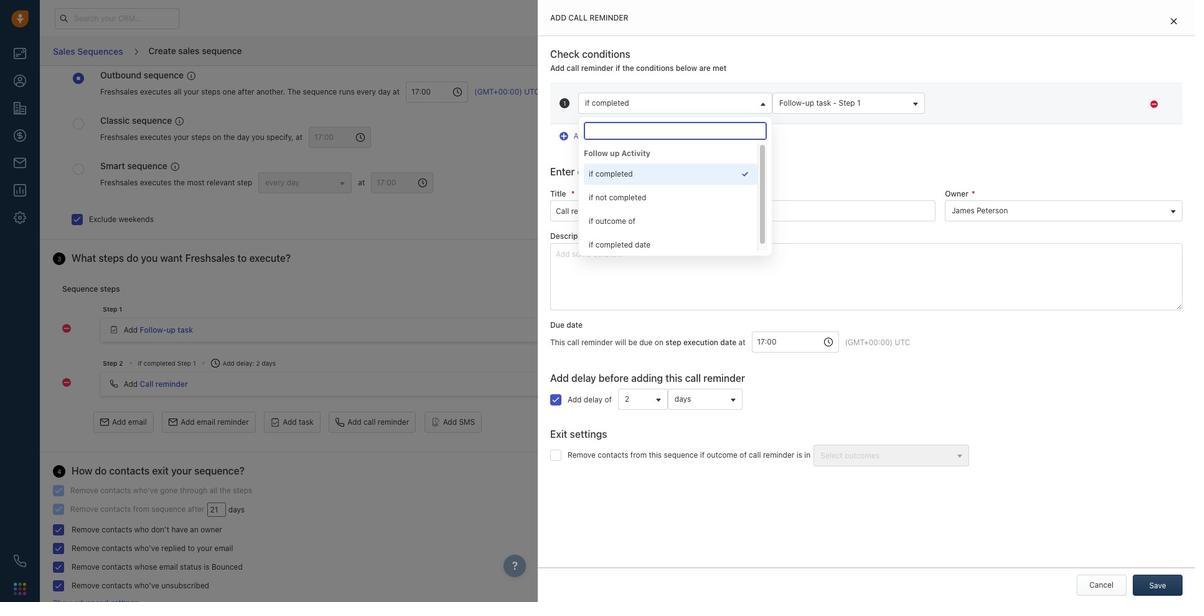 Task type: vqa. For each thing, say whether or not it's contained in the screenshot.
the middle you
yes



Task type: locate. For each thing, give the bounding box(es) containing it.
None text field
[[752, 332, 839, 353], [208, 503, 226, 518], [752, 332, 839, 353], [208, 503, 226, 518]]

reminder
[[590, 13, 629, 22], [581, 64, 614, 73], [596, 166, 638, 178], [582, 338, 613, 348], [704, 373, 745, 384], [156, 380, 188, 389], [218, 418, 249, 427], [378, 418, 409, 427], [763, 451, 795, 460]]

can down "a" at the right
[[979, 111, 992, 121]]

0 horizontal spatial to
[[188, 544, 195, 554]]

who've
[[133, 486, 158, 496], [134, 544, 159, 554], [134, 582, 159, 591]]

(gmt+00:00) utc
[[475, 87, 540, 97], [845, 338, 911, 348]]

2 horizontal spatial you
[[1051, 101, 1064, 110]]

crm
[[1059, 122, 1075, 131]]

sequence inside a sales sequence is a series of steps you can set up to nurture contacts in the crm. a step can be an email, task, call reminder, email reminder, or sms. once your steps are lined up, the crm executes them automatically for you.
[[947, 101, 981, 110]]

executes for classic sequence
[[140, 133, 172, 142]]

how
[[72, 466, 92, 477]]

0 horizontal spatial add call reminder
[[348, 418, 409, 427]]

if completed for group containing if completed
[[589, 169, 633, 179]]

the up sms.
[[920, 111, 931, 121]]

date right 'execution'
[[721, 338, 737, 348]]

crm.
[[933, 111, 952, 121]]

0 horizontal spatial 1
[[119, 306, 122, 313]]

relevant
[[207, 178, 235, 187]]

to left nurture
[[1105, 101, 1112, 110]]

remove for remove contacts who've unsubscribed
[[72, 582, 100, 591]]

to inside a sales sequence is a series of steps you can set up to nurture contacts in the crm. a step can be an email, task, call reminder, email reminder, or sms. once your steps are lined up, the crm executes them automatically for you.
[[1105, 101, 1112, 110]]

2 left if completed step 1
[[119, 360, 123, 367]]

step left 'execution'
[[666, 338, 682, 348]]

call inside a sales sequence is a series of steps you can set up to nurture contacts in the crm. a step can be an email, task, call reminder, email reminder, or sms. once your steps are lined up, the crm executes them automatically for you.
[[1057, 111, 1069, 121]]

1 horizontal spatial in
[[1174, 101, 1181, 110]]

who've down whose
[[134, 582, 159, 591]]

2 vertical spatial who've
[[134, 582, 159, 591]]

dialog containing check conditions
[[538, 0, 1196, 603]]

0 horizontal spatial are
[[700, 64, 711, 73]]

can left the "set"
[[1066, 101, 1079, 110]]

0 horizontal spatial in
[[805, 451, 811, 460]]

1 vertical spatial are
[[944, 79, 957, 90]]

sequence?
[[194, 466, 245, 477]]

if completed inside option
[[589, 169, 633, 179]]

1 horizontal spatial (gmt+00:00) utc
[[845, 338, 911, 348]]

completed right not
[[609, 193, 647, 202]]

1 horizontal spatial reminder,
[[1127, 111, 1161, 121]]

the
[[623, 64, 634, 73], [920, 111, 931, 121], [1045, 122, 1057, 131], [224, 133, 235, 142], [174, 178, 185, 187], [220, 486, 231, 496]]

call reminder link
[[140, 380, 188, 389]]

1 vertical spatial (gmt+00:00)
[[845, 338, 893, 348]]

0 vertical spatial utc
[[524, 87, 540, 97]]

1 horizontal spatial task
[[299, 418, 314, 427]]

0 vertical spatial what
[[920, 79, 941, 90]]

step right relevant
[[237, 178, 252, 187]]

if completed down follow up activity
[[589, 169, 633, 179]]

conditions left below
[[636, 64, 674, 73]]

email
[[1107, 111, 1125, 121], [128, 418, 147, 427], [197, 418, 215, 427], [215, 544, 233, 554], [159, 563, 178, 572]]

steps down sequence?
[[233, 486, 252, 496]]

1 horizontal spatial do
[[127, 253, 138, 264]]

an down series
[[1005, 111, 1013, 121]]

days
[[262, 360, 276, 367], [675, 395, 691, 404], [228, 506, 245, 515]]

0 vertical spatial date
[[635, 240, 651, 250]]

1 vertical spatial days
[[675, 395, 691, 404]]

from down 2 button
[[631, 451, 647, 460]]

0 vertical spatial if completed
[[585, 98, 629, 108]]

1 horizontal spatial every
[[357, 87, 376, 97]]

steps left the 'one'
[[201, 87, 221, 97]]

1 vertical spatial an
[[190, 526, 199, 535]]

who've for replied
[[134, 544, 159, 554]]

specify,
[[267, 133, 294, 142]]

2 horizontal spatial days
[[675, 395, 691, 404]]

0 vertical spatial follow-
[[780, 98, 806, 108]]

for
[[920, 133, 930, 142]]

enter call reminder details
[[550, 166, 671, 178]]

contacts for remove contacts who've replied to your email
[[102, 544, 132, 554]]

you up task,
[[1051, 101, 1064, 110]]

1 down the follow-up task link
[[193, 360, 196, 367]]

sales inside a sales sequence is a series of steps you can set up to nurture contacts in the crm. a step can be an email, task, call reminder, email reminder, or sms. once your steps are lined up, the crm executes them automatically for you.
[[927, 101, 945, 110]]

option
[[584, 143, 758, 256]]

save button
[[1133, 575, 1183, 597]]

contacts down remove contacts whose email status is bounced on the bottom of page
[[102, 582, 132, 591]]

2 right the :
[[256, 360, 260, 367]]

owner
[[201, 526, 222, 535]]

from for this
[[631, 451, 647, 460]]

1 vertical spatial step
[[237, 178, 252, 187]]

1 vertical spatial on
[[655, 338, 664, 348]]

outcome down if not completed at the top of the page
[[596, 217, 627, 226]]

1 horizontal spatial day
[[287, 178, 300, 187]]

phone image
[[14, 555, 26, 568]]

sales for a
[[927, 101, 945, 110]]

step 1
[[103, 306, 122, 313]]

who've down remove contacts who don't have an owner
[[134, 544, 159, 554]]

add delay : 2 days
[[223, 360, 276, 367]]

outcome
[[596, 217, 627, 226], [707, 451, 738, 460]]

1 vertical spatial to
[[238, 253, 247, 264]]

1 vertical spatial utc
[[895, 338, 911, 348]]

1 vertical spatial delay
[[572, 373, 596, 384]]

conditions right check
[[582, 49, 631, 60]]

who
[[134, 526, 149, 535]]

0 vertical spatial sales
[[178, 45, 200, 56]]

1 vertical spatial who've
[[134, 544, 159, 554]]

(gmt+00:00) inside (gmt+00:00) utc link
[[475, 87, 522, 97]]

cancel button
[[1077, 575, 1127, 597]]

this right adding
[[666, 373, 683, 384]]

0 vertical spatial is
[[983, 101, 989, 110]]

0 horizontal spatial a
[[920, 101, 925, 110]]

1 vertical spatial can
[[979, 111, 992, 121]]

0 horizontal spatial reminder,
[[1071, 111, 1105, 121]]

0 vertical spatial delay
[[236, 360, 252, 367]]

1 vertical spatial after
[[188, 505, 204, 514]]

2 horizontal spatial step
[[961, 111, 977, 121]]

on
[[213, 133, 221, 142], [655, 338, 664, 348]]

0 vertical spatial 1
[[857, 98, 861, 108]]

outbound
[[100, 70, 141, 80]]

an right have
[[190, 526, 199, 535]]

if completed date option
[[584, 235, 758, 256]]

after down through
[[188, 505, 204, 514]]

dialog
[[538, 0, 1196, 603]]

0 vertical spatial add call reminder
[[550, 13, 629, 22]]

1 horizontal spatial what
[[920, 79, 941, 90]]

what up crm.
[[920, 79, 941, 90]]

delay for :
[[236, 360, 252, 367]]

your right the once at the right
[[961, 122, 976, 131]]

remove contacts who've replied to your email
[[72, 544, 233, 554]]

0 horizontal spatial (gmt+00:00) utc
[[475, 87, 540, 97]]

1 horizontal spatial after
[[238, 87, 254, 97]]

series
[[997, 101, 1018, 110]]

all
[[174, 87, 182, 97], [210, 486, 218, 496]]

check
[[550, 49, 580, 60]]

0 horizontal spatial utc
[[524, 87, 540, 97]]

freshsales down classic
[[100, 133, 138, 142]]

steps up most
[[191, 133, 211, 142]]

every right runs
[[357, 87, 376, 97]]

1 vertical spatial every
[[265, 178, 285, 187]]

steps up step 1
[[100, 284, 120, 294]]

2 down before
[[625, 395, 630, 404]]

task inside "button"
[[817, 98, 831, 108]]

contacts for remove contacts who don't have an owner
[[102, 526, 132, 535]]

date right due
[[567, 320, 583, 330]]

delay for before
[[572, 373, 596, 384]]

completed inside "option"
[[609, 193, 647, 202]]

exclude weekends
[[89, 215, 154, 224]]

contacts left who
[[102, 526, 132, 535]]

:
[[252, 360, 254, 367]]

you
[[1051, 101, 1064, 110], [252, 133, 264, 142], [141, 253, 158, 264]]

1 vertical spatial if completed
[[589, 169, 633, 179]]

group containing if completed
[[584, 164, 758, 256]]

if inside check conditions add call reminder if the conditions below are met
[[616, 64, 621, 73]]

1 vertical spatial task
[[178, 325, 193, 335]]

<span class=" ">sales reps can use this for prospecting and account-based selling e.g. following up with event attendees</span> image
[[171, 162, 179, 171]]

1 horizontal spatial (gmt+00:00)
[[845, 338, 893, 348]]

sequence down what are sales sequences?
[[947, 101, 981, 110]]

can
[[1066, 101, 1079, 110], [979, 111, 992, 121]]

of inside option
[[629, 217, 636, 226]]

remove contacts whose email status is bounced
[[72, 563, 243, 572]]

outbound sequence
[[100, 70, 184, 80]]

be down "a" at the right
[[994, 111, 1003, 121]]

step right "-"
[[839, 98, 855, 108]]

james peterson button
[[945, 201, 1183, 222]]

exclude
[[89, 215, 117, 224]]

this down 2 button
[[649, 451, 662, 460]]

completed up condition
[[592, 98, 629, 108]]

steps up task,
[[1030, 101, 1049, 110]]

0 horizontal spatial every
[[265, 178, 285, 187]]

0 vertical spatial from
[[631, 451, 647, 460]]

freshsales down smart
[[100, 178, 138, 187]]

2 vertical spatial is
[[204, 563, 210, 572]]

step inside a sales sequence is a series of steps you can set up to nurture contacts in the crm. a step can be an email, task, call reminder, email reminder, or sms. once your steps are lined up, the crm executes them automatically for you.
[[961, 111, 977, 121]]

freshsales for smart
[[100, 178, 138, 187]]

1 horizontal spatial outcome
[[707, 451, 738, 460]]

executes down outbound sequence
[[140, 87, 172, 97]]

0 horizontal spatial what
[[72, 253, 96, 264]]

executes down <span class=" ">sales reps can use this for prospecting and account-based selling e.g. following up with event attendees</span> icon
[[140, 178, 172, 187]]

call
[[569, 13, 588, 22], [567, 64, 579, 73], [1057, 111, 1069, 121], [578, 166, 593, 178], [567, 338, 580, 348], [685, 373, 701, 384], [364, 418, 376, 427], [749, 451, 761, 460]]

1 horizontal spatial an
[[1005, 111, 1013, 121]]

2 horizontal spatial is
[[983, 101, 989, 110]]

days button
[[668, 389, 743, 410]]

after right the 'one'
[[238, 87, 254, 97]]

settings
[[570, 429, 607, 440]]

sms.
[[920, 122, 938, 131]]

0 vertical spatial are
[[700, 64, 711, 73]]

do right how
[[95, 466, 107, 477]]

1 vertical spatial add call reminder
[[348, 418, 409, 427]]

0 horizontal spatial outcome
[[596, 217, 627, 226]]

task
[[817, 98, 831, 108], [178, 325, 193, 335], [299, 418, 314, 427]]

remove contacts from sequence after
[[70, 505, 204, 514]]

days down sequence?
[[228, 506, 245, 515]]

the left below
[[623, 64, 634, 73]]

if completed up add condition 'link'
[[585, 98, 629, 108]]

1 horizontal spatial conditions
[[636, 64, 674, 73]]

0 vertical spatial step
[[961, 111, 977, 121]]

None search field
[[584, 122, 767, 140]]

1 horizontal spatial you
[[252, 133, 264, 142]]

add inside 'link'
[[574, 131, 588, 141]]

call
[[140, 380, 154, 389]]

up left "-"
[[806, 98, 815, 108]]

step up call reminder link
[[177, 360, 191, 367]]

0 horizontal spatial date
[[567, 320, 583, 330]]

0 horizontal spatial follow-
[[140, 325, 167, 335]]

james
[[952, 206, 975, 216]]

1 horizontal spatial a
[[954, 111, 959, 121]]

0 horizontal spatial can
[[979, 111, 992, 121]]

follow- up if completed step 1
[[140, 325, 167, 335]]

create
[[149, 45, 176, 56]]

utc
[[524, 87, 540, 97], [895, 338, 911, 348]]

0 horizontal spatial be
[[629, 338, 638, 348]]

due
[[550, 320, 565, 330]]

0 horizontal spatial an
[[190, 526, 199, 535]]

smart
[[100, 160, 125, 171]]

runs
[[339, 87, 355, 97]]

add call reminder button
[[329, 412, 416, 433]]

if completed inside dropdown button
[[585, 98, 629, 108]]

1 vertical spatial all
[[210, 486, 218, 496]]

2 inside button
[[625, 395, 630, 404]]

to left 'execute?'
[[238, 253, 247, 264]]

<span class=" ">sales reps can use this for weekly check-ins with leads and to run renewal campaigns e.g. renewing a contract</span> image
[[175, 117, 184, 126]]

0 vertical spatial to
[[1105, 101, 1112, 110]]

1 horizontal spatial on
[[655, 338, 664, 348]]

0 horizontal spatial (gmt+00:00)
[[475, 87, 522, 97]]

1 horizontal spatial sales
[[927, 101, 945, 110]]

up inside a sales sequence is a series of steps you can set up to nurture contacts in the crm. a step can be an email, task, call reminder, email reminder, or sms. once your steps are lined up, the crm executes them automatically for you.
[[1094, 101, 1103, 110]]

are left met
[[700, 64, 711, 73]]

day right runs
[[378, 87, 391, 97]]

2 vertical spatial you
[[141, 253, 158, 264]]

reminder inside check conditions add call reminder if the conditions below are met
[[581, 64, 614, 73]]

nurture
[[1114, 101, 1140, 110]]

you.
[[932, 133, 947, 142]]

do left want
[[127, 253, 138, 264]]

reminder, down the "set"
[[1071, 111, 1105, 121]]

contacts for remove contacts who've gone through all the steps
[[100, 486, 131, 496]]

freshsales executes all your steps one after another. the sequence runs every day at
[[100, 87, 400, 97]]

sales up crm.
[[927, 101, 945, 110]]

date
[[635, 240, 651, 250], [567, 320, 583, 330], [721, 338, 737, 348]]

follow- left "-"
[[780, 98, 806, 108]]

freshsales
[[100, 87, 138, 97], [100, 133, 138, 142], [100, 178, 138, 187], [185, 253, 235, 264]]

1 vertical spatial outcome
[[707, 451, 738, 460]]

delay for of
[[584, 395, 603, 405]]

sequence down "gone"
[[152, 505, 186, 514]]

contacts for remove contacts whose email status is bounced
[[102, 563, 132, 572]]

1 vertical spatial (gmt+00:00) utc
[[845, 338, 911, 348]]

days inside button
[[675, 395, 691, 404]]

james peterson
[[952, 206, 1008, 216]]

remove for remove contacts from this sequence if outcome of call reminder is in
[[568, 451, 596, 460]]

0 vertical spatial after
[[238, 87, 254, 97]]

remove for remove contacts from sequence after
[[70, 505, 98, 514]]

email up bounced
[[215, 544, 233, 554]]

if not completed
[[589, 193, 647, 202]]

if completed option
[[584, 164, 758, 185]]

contacts
[[1142, 101, 1172, 110], [598, 451, 629, 460], [109, 466, 150, 477], [100, 486, 131, 496], [100, 505, 131, 514], [102, 526, 132, 535], [102, 544, 132, 554], [102, 563, 132, 572], [102, 582, 132, 591]]

freshsales down outbound
[[100, 87, 138, 97]]

sequence down create
[[144, 70, 184, 80]]

up,
[[1032, 122, 1043, 131]]

1 vertical spatial date
[[567, 320, 583, 330]]

0 vertical spatial do
[[127, 253, 138, 264]]

one
[[223, 87, 236, 97]]

you inside a sales sequence is a series of steps you can set up to nurture contacts in the crm. a step can be an email, task, call reminder, email reminder, or sms. once your steps are lined up, the crm executes them automatically for you.
[[1051, 101, 1064, 110]]

completed up add call reminder
[[144, 360, 175, 367]]

1 down sequence steps
[[119, 306, 122, 313]]

if completed for if completed dropdown button
[[585, 98, 629, 108]]

add task
[[283, 418, 314, 427]]

1 horizontal spatial can
[[1066, 101, 1079, 110]]

contacts up remove contacts who don't have an owner
[[100, 505, 131, 514]]

2 vertical spatial task
[[299, 418, 314, 427]]

day left specify,
[[237, 133, 250, 142]]

2 vertical spatial date
[[721, 338, 737, 348]]

add email reminder
[[181, 418, 249, 427]]

sequence right the
[[303, 87, 337, 97]]

completed down if outcome of
[[596, 240, 633, 250]]

want
[[160, 253, 183, 264]]

0 vertical spatial (gmt+00:00)
[[475, 87, 522, 97]]

replied
[[161, 544, 186, 554]]

executes down classic sequence
[[140, 133, 172, 142]]

sales
[[53, 46, 75, 57]]

are
[[700, 64, 711, 73], [944, 79, 957, 90], [1000, 122, 1011, 131]]

0 horizontal spatial from
[[133, 505, 150, 514]]

a
[[920, 101, 925, 110], [954, 111, 959, 121]]

if inside dropdown button
[[585, 98, 590, 108]]

group
[[584, 164, 758, 256]]

sequence left <span class=" ">sales reps can use this for prospecting and account-based selling e.g. following up with event attendees</span> icon
[[127, 160, 167, 171]]

reminder, up the automatically
[[1127, 111, 1161, 121]]

a up sms.
[[920, 101, 925, 110]]

up
[[806, 98, 815, 108], [1094, 101, 1103, 110], [610, 149, 620, 158], [167, 325, 176, 335]]

are left lined
[[1000, 122, 1011, 131]]

a up the once at the right
[[954, 111, 959, 121]]

every down specify,
[[265, 178, 285, 187]]

2 vertical spatial days
[[228, 506, 245, 515]]

1 horizontal spatial date
[[635, 240, 651, 250]]

add call reminder
[[550, 13, 629, 22], [348, 418, 409, 427]]

on up relevant
[[213, 133, 221, 142]]

remove contacts who don't have an owner
[[72, 526, 222, 535]]

to right replied on the bottom left of the page
[[188, 544, 195, 554]]

1 vertical spatial is
[[797, 451, 803, 460]]

1 vertical spatial what
[[72, 253, 96, 264]]

this
[[666, 373, 683, 384], [649, 451, 662, 460]]

your inside a sales sequence is a series of steps you can set up to nurture contacts in the crm. a step can be an email, task, call reminder, email reminder, or sms. once your steps are lined up, the crm executes them automatically for you.
[[961, 122, 976, 131]]

completed inside dropdown button
[[592, 98, 629, 108]]

sequence
[[202, 45, 242, 56], [144, 70, 184, 80], [303, 87, 337, 97], [947, 101, 981, 110], [132, 115, 172, 126], [127, 160, 167, 171], [664, 451, 698, 460], [152, 505, 186, 514]]

email inside a sales sequence is a series of steps you can set up to nurture contacts in the crm. a step can be an email, task, call reminder, email reminder, or sms. once your steps are lined up, the crm executes them automatically for you.
[[1107, 111, 1125, 121]]

due date
[[550, 320, 583, 330]]

contacts up or
[[1142, 101, 1172, 110]]

all up <span class=" ">sales reps can use this for weekly check-ins with leads and to run renewal campaigns e.g. renewing a contract</span> image
[[174, 87, 182, 97]]

exit
[[152, 466, 169, 477]]

email down replied on the bottom left of the page
[[159, 563, 178, 572]]

if inside "option"
[[589, 193, 594, 202]]

sales up <span class=" ">sales reps can use this for traditional drip campaigns e.g. reengaging with cold prospects</span> image
[[178, 45, 200, 56]]

close image
[[1171, 17, 1178, 25]]

0 vertical spatial (gmt+00:00) utc
[[475, 87, 540, 97]]

contacts left the exit
[[109, 466, 150, 477]]

activity
[[622, 149, 651, 158]]

whose
[[134, 563, 157, 572]]

step right crm.
[[961, 111, 977, 121]]

day inside every day button
[[287, 178, 300, 187]]

1 horizontal spatial are
[[944, 79, 957, 90]]

0 vertical spatial outcome
[[596, 217, 627, 226]]

2 vertical spatial sales
[[927, 101, 945, 110]]

sequences
[[77, 46, 123, 57]]

0 horizontal spatial step
[[237, 178, 252, 187]]

or
[[1163, 111, 1170, 121]]

all right through
[[210, 486, 218, 496]]



Task type: describe. For each thing, give the bounding box(es) containing it.
follow-up task - step 1 button
[[773, 93, 925, 114]]

add call reminder
[[124, 380, 188, 389]]

every day
[[265, 178, 300, 187]]

1 vertical spatial be
[[629, 338, 638, 348]]

before
[[599, 373, 629, 384]]

sequence left <span class=" ">sales reps can use this for weekly check-ins with leads and to run renewal campaigns e.g. renewing a contract</span> image
[[132, 115, 172, 126]]

unsubscribed
[[161, 582, 209, 591]]

step 2
[[103, 360, 123, 367]]

what steps do you want freshsales to execute?
[[72, 253, 291, 264]]

your down owner at left
[[197, 544, 212, 554]]

1 vertical spatial conditions
[[636, 64, 674, 73]]

step down sequence steps
[[103, 306, 117, 313]]

Select outcomes search field
[[818, 449, 954, 462]]

add condition
[[574, 131, 623, 141]]

peterson
[[977, 206, 1008, 216]]

add follow-up task
[[124, 325, 193, 335]]

remove contacts from this sequence if outcome of call reminder is in
[[568, 451, 811, 460]]

the
[[287, 87, 301, 97]]

who've for gone
[[133, 486, 158, 496]]

are inside check conditions add call reminder if the conditions below are met
[[700, 64, 711, 73]]

an inside a sales sequence is a series of steps you can set up to nurture contacts in the crm. a step can be an email, task, call reminder, email reminder, or sms. once your steps are lined up, the crm executes them automatically for you.
[[1005, 111, 1013, 121]]

step down step 1
[[103, 360, 117, 367]]

description
[[550, 232, 592, 241]]

at right specify,
[[296, 133, 303, 142]]

sequence up the 'one'
[[202, 45, 242, 56]]

freshsales right want
[[185, 253, 235, 264]]

if completed step 1
[[138, 360, 196, 367]]

cancel
[[1090, 581, 1114, 590]]

what are sales sequences?
[[920, 79, 1032, 90]]

call inside check conditions add call reminder if the conditions below are met
[[567, 64, 579, 73]]

0 horizontal spatial this
[[649, 451, 662, 460]]

1 horizontal spatial utc
[[895, 338, 911, 348]]

another.
[[257, 87, 285, 97]]

at right every day button
[[358, 178, 365, 187]]

steps up sequence steps
[[99, 253, 124, 264]]

1 horizontal spatial to
[[238, 253, 247, 264]]

add call reminder inside button
[[348, 418, 409, 427]]

option containing follow up activity
[[584, 143, 758, 256]]

1 vertical spatial follow-
[[140, 325, 167, 335]]

remove for remove contacts who've replied to your email
[[72, 544, 100, 554]]

-
[[834, 98, 837, 108]]

date inside option
[[635, 240, 651, 250]]

automatically
[[1131, 122, 1178, 131]]

2 reminder, from the left
[[1127, 111, 1161, 121]]

gone
[[160, 486, 178, 496]]

email down call
[[128, 418, 147, 427]]

sequence steps
[[62, 284, 120, 294]]

are inside a sales sequence is a series of steps you can set up to nurture contacts in the crm. a step can be an email, task, call reminder, email reminder, or sms. once your steps are lined up, the crm executes them automatically for you.
[[1000, 122, 1011, 131]]

freshworks switcher image
[[14, 583, 26, 596]]

add sms
[[443, 418, 475, 427]]

will
[[615, 338, 627, 348]]

1 horizontal spatial 2
[[256, 360, 260, 367]]

executes inside a sales sequence is a series of steps you can set up to nurture contacts in the crm. a step can be an email, task, call reminder, email reminder, or sms. once your steps are lined up, the crm executes them automatically for you.
[[1078, 122, 1109, 131]]

2 vertical spatial 1
[[193, 360, 196, 367]]

2 button
[[618, 389, 668, 410]]

due
[[640, 338, 653, 348]]

who've for unsubscribed
[[134, 582, 159, 591]]

sms
[[459, 418, 475, 427]]

contacts for remove contacts who've unsubscribed
[[102, 582, 132, 591]]

enter
[[550, 166, 575, 178]]

follow-up task - step 1
[[780, 98, 861, 108]]

<span class=" ">sales reps can use this for traditional drip campaigns e.g. reengaging with cold prospects</span> image
[[187, 72, 196, 80]]

1 horizontal spatial days
[[262, 360, 276, 367]]

execute?
[[249, 253, 291, 264]]

your down <span class=" ">sales reps can use this for traditional drip campaigns e.g. reengaging with cold prospects</span> image
[[184, 87, 199, 97]]

0 horizontal spatial on
[[213, 133, 221, 142]]

executes for smart sequence
[[140, 178, 172, 187]]

your down <span class=" ">sales reps can use this for weekly check-ins with leads and to run renewal campaigns e.g. renewing a contract</span> image
[[174, 133, 189, 142]]

1 inside "button"
[[857, 98, 861, 108]]

0 horizontal spatial you
[[141, 253, 158, 264]]

once
[[940, 122, 959, 131]]

lined
[[1013, 122, 1030, 131]]

add email reminder button
[[162, 412, 256, 433]]

check conditions add call reminder if the conditions below are met
[[550, 49, 727, 73]]

up up if completed step 1
[[167, 325, 176, 335]]

contacts for remove contacts from sequence after
[[100, 505, 131, 514]]

title
[[550, 189, 566, 199]]

what for what are sales sequences?
[[920, 79, 941, 90]]

0 horizontal spatial conditions
[[582, 49, 631, 60]]

adding
[[632, 373, 663, 384]]

step inside "button"
[[839, 98, 855, 108]]

3
[[57, 255, 61, 262]]

if completed date
[[589, 240, 651, 250]]

Enter title of task text field
[[550, 201, 936, 222]]

0 vertical spatial a
[[920, 101, 925, 110]]

Add some details... text field
[[550, 243, 1183, 310]]

of inside a sales sequence is a series of steps you can set up to nurture contacts in the crm. a step can be an email, task, call reminder, email reminder, or sms. once your steps are lined up, the crm executes them automatically for you.
[[1021, 101, 1028, 110]]

the down task,
[[1045, 122, 1057, 131]]

executes for outbound sequence
[[140, 87, 172, 97]]

1 horizontal spatial is
[[797, 451, 803, 460]]

minus filled image
[[1151, 100, 1158, 109]]

at right 'execution'
[[739, 338, 746, 348]]

sales for create
[[178, 45, 200, 56]]

outcome inside option
[[596, 217, 627, 226]]

condition
[[590, 131, 623, 141]]

follow
[[584, 149, 608, 158]]

call inside add call reminder button
[[364, 418, 376, 427]]

freshsales executes the most relevant step
[[100, 178, 252, 187]]

a sales sequence is a series of steps you can set up to nurture contacts in the crm. a step can be an email, task, call reminder, email reminder, or sms. once your steps are lined up, the crm executes them automatically for you.
[[920, 101, 1181, 142]]

remove for remove contacts whose email status is bounced
[[72, 563, 100, 572]]

add delay before adding this call reminder
[[550, 373, 745, 384]]

this call reminder will be due on step execution date at
[[550, 338, 746, 348]]

1 vertical spatial day
[[237, 133, 250, 142]]

(gmt+00:00) utc link
[[475, 87, 540, 97]]

up inside "button"
[[806, 98, 815, 108]]

the inside check conditions add call reminder if the conditions below are met
[[623, 64, 634, 73]]

freshsales executes your steps on the day you specify, at
[[100, 133, 303, 142]]

your right the exit
[[171, 466, 192, 477]]

add email button
[[93, 412, 154, 433]]

smart sequence
[[100, 160, 167, 171]]

freshsales for classic
[[100, 133, 138, 142]]

email up sequence?
[[197, 418, 215, 427]]

steps down "a" at the right
[[978, 122, 998, 131]]

status
[[180, 563, 202, 572]]

is inside a sales sequence is a series of steps you can set up to nurture contacts in the crm. a step can be an email, task, call reminder, email reminder, or sms. once your steps are lined up, the crm executes them automatically for you.
[[983, 101, 989, 110]]

sales sequences
[[53, 46, 123, 57]]

0 horizontal spatial days
[[228, 506, 245, 515]]

contacts inside a sales sequence is a series of steps you can set up to nurture contacts in the crm. a step can be an email, task, call reminder, email reminder, or sms. once your steps are lined up, the crm executes them automatically for you.
[[1142, 101, 1172, 110]]

2 vertical spatial step
[[666, 338, 682, 348]]

up right follow
[[610, 149, 620, 158]]

email,
[[1015, 111, 1036, 121]]

2 horizontal spatial day
[[378, 87, 391, 97]]

classic
[[100, 115, 130, 126]]

task inside button
[[299, 418, 314, 427]]

0 vertical spatial this
[[666, 373, 683, 384]]

remove for remove contacts who've gone through all the steps
[[70, 486, 98, 496]]

in inside a sales sequence is a series of steps you can set up to nurture contacts in the crm. a step can be an email, task, call reminder, email reminder, or sms. once your steps are lined up, the crm executes them automatically for you.
[[1174, 101, 1181, 110]]

1 vertical spatial do
[[95, 466, 107, 477]]

follow- inside follow-up task - step 1 "button"
[[780, 98, 806, 108]]

from for sequence
[[133, 505, 150, 514]]

not
[[596, 193, 607, 202]]

if completed button
[[578, 93, 773, 114]]

at right runs
[[393, 87, 400, 97]]

the down sequence?
[[220, 486, 231, 496]]

add inside check conditions add call reminder if the conditions below are met
[[550, 64, 565, 73]]

how do contacts exit your sequence?
[[72, 466, 245, 477]]

save
[[1150, 582, 1167, 591]]

execution
[[684, 338, 719, 348]]

every day button
[[259, 172, 352, 193]]

0 horizontal spatial is
[[204, 563, 210, 572]]

freshsales for outbound
[[100, 87, 138, 97]]

if not completed option
[[584, 188, 758, 209]]

most
[[187, 178, 205, 187]]

the left most
[[174, 178, 185, 187]]

2 vertical spatial to
[[188, 544, 195, 554]]

create sales sequence
[[149, 45, 242, 56]]

1 vertical spatial in
[[805, 451, 811, 460]]

Search your CRM... text field
[[55, 8, 179, 29]]

add email
[[112, 418, 147, 427]]

contacts for remove contacts from this sequence if outcome of call reminder is in
[[598, 451, 629, 460]]

follow-up task link
[[140, 325, 193, 335]]

0 horizontal spatial all
[[174, 87, 182, 97]]

below
[[676, 64, 698, 73]]

this
[[550, 338, 565, 348]]

task,
[[1038, 111, 1055, 121]]

1 reminder, from the left
[[1071, 111, 1105, 121]]

the down the 'one'
[[224, 133, 235, 142]]

what for what steps do you want freshsales to execute?
[[72, 253, 96, 264]]

if outcome of
[[589, 217, 636, 226]]

be inside a sales sequence is a series of steps you can set up to nurture contacts in the crm. a step can be an email, task, call reminder, email reminder, or sms. once your steps are lined up, the crm executes them automatically for you.
[[994, 111, 1003, 121]]

phone element
[[7, 549, 32, 574]]

add task button
[[264, 412, 321, 433]]

sequence down days button
[[664, 451, 698, 460]]

every inside button
[[265, 178, 285, 187]]

remove for remove contacts who don't have an owner
[[72, 526, 100, 535]]

don't
[[151, 526, 169, 535]]

1 vertical spatial 1
[[119, 306, 122, 313]]

0 horizontal spatial 2
[[119, 360, 123, 367]]

if outcome of option
[[584, 211, 758, 232]]

completed down follow up activity
[[596, 169, 633, 179]]

remove contacts who've unsubscribed
[[72, 582, 209, 591]]

2 horizontal spatial sales
[[959, 79, 980, 90]]



